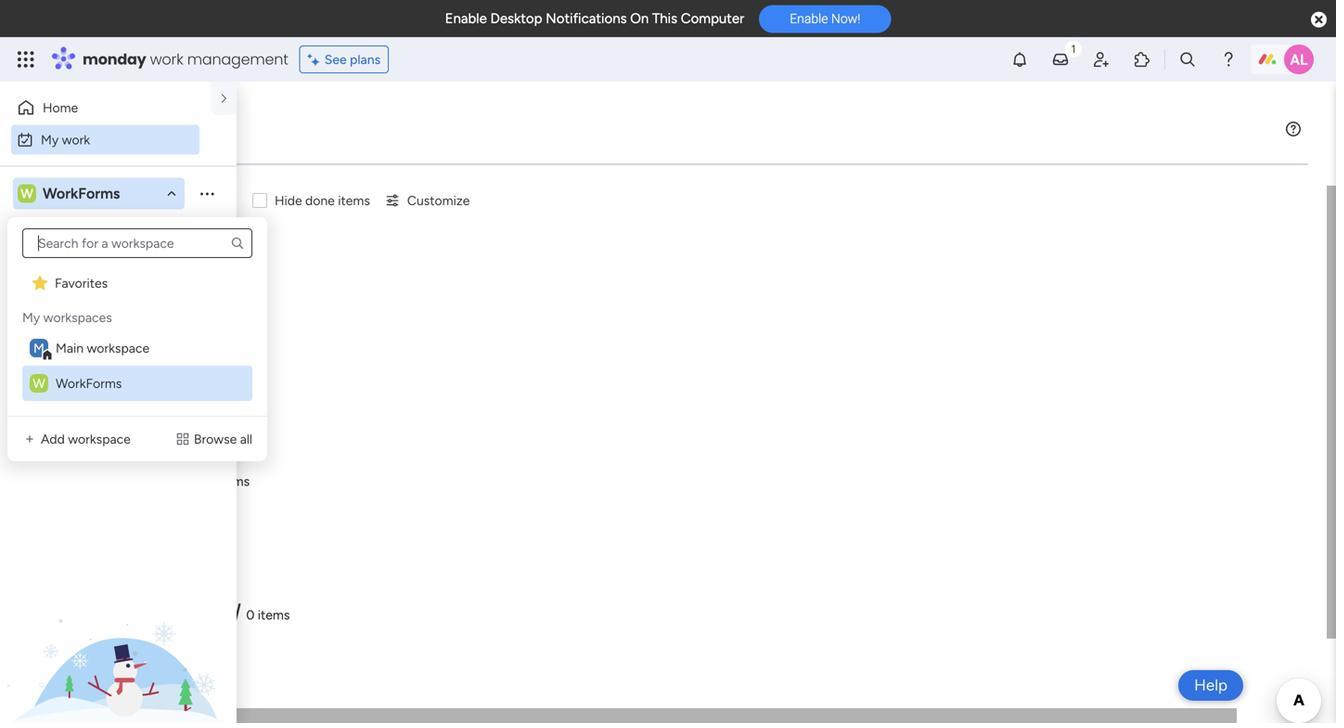 Task type: vqa. For each thing, say whether or not it's contained in the screenshot.
the Project
no



Task type: locate. For each thing, give the bounding box(es) containing it.
hide
[[275, 193, 302, 208]]

workspace inside 'element'
[[87, 340, 150, 356]]

0 horizontal spatial work
[[62, 132, 90, 148]]

this inside this workspace is empty. get started by adding boards, docs, forms or dashboards.
[[46, 288, 69, 304]]

without
[[104, 602, 170, 626]]

1 horizontal spatial this
[[104, 401, 138, 425]]

today
[[104, 335, 156, 358]]

0 vertical spatial workspace image
[[18, 183, 36, 204]]

work
[[150, 49, 183, 70], [62, 132, 90, 148]]

0 inside this week / 0 items
[[203, 407, 211, 422]]

0 vertical spatial week
[[142, 401, 186, 425]]

my for my work
[[70, 108, 112, 149]]

0
[[203, 407, 211, 422], [206, 473, 214, 489], [246, 607, 255, 623]]

on
[[630, 10, 649, 27]]

this for is
[[46, 288, 69, 304]]

workspace image
[[18, 183, 36, 204], [30, 339, 48, 357]]

start from scratch button
[[58, 405, 179, 434]]

0 for this week /
[[203, 407, 211, 422]]

1 horizontal spatial work
[[150, 49, 183, 70]]

0 up browse all button
[[203, 407, 211, 422]]

items up browse all
[[214, 407, 246, 422]]

monday work management
[[83, 49, 288, 70]]

work down home
[[62, 132, 90, 148]]

service icon image inside add workspace button
[[22, 432, 37, 446]]

Search in workspace field
[[39, 223, 155, 244]]

0 down browse all button
[[206, 473, 214, 489]]

plans
[[350, 52, 381, 67]]

workspace for main
[[87, 340, 150, 356]]

items inside next week / 0 items
[[218, 473, 250, 489]]

start
[[65, 412, 94, 427]]

0 horizontal spatial this
[[46, 288, 69, 304]]

add from templates
[[60, 371, 177, 387]]

tree grid containing favorites
[[22, 265, 252, 401]]

None search field
[[65, 186, 234, 215]]

w inside image
[[33, 375, 45, 391]]

work for monday
[[150, 49, 183, 70]]

from inside add from templates button
[[87, 371, 115, 387]]

from for start
[[97, 412, 125, 427]]

1 vertical spatial workforms
[[56, 375, 122, 391]]

workspace for this
[[72, 288, 135, 304]]

my work
[[70, 108, 194, 149]]

workspace image containing m
[[30, 339, 48, 357]]

week for next
[[145, 468, 189, 492]]

w up 'v2 star 2' image
[[21, 186, 33, 201]]

enable left now!
[[790, 11, 828, 26]]

main workspace element
[[22, 330, 252, 366]]

/
[[197, 268, 206, 291], [161, 335, 169, 358], [190, 401, 198, 425], [193, 468, 202, 492], [233, 602, 242, 626]]

workforms for workforms element
[[56, 375, 122, 391]]

week for this
[[142, 401, 186, 425]]

workforms element
[[22, 366, 252, 401]]

0 vertical spatial from
[[87, 371, 115, 387]]

management
[[187, 49, 288, 70]]

inbox image
[[1052, 50, 1070, 69]]

0 vertical spatial work
[[150, 49, 183, 70]]

2 vertical spatial this
[[104, 401, 138, 425]]

/ right "dates" at the top left
[[197, 268, 206, 291]]

0 vertical spatial workforms
[[43, 185, 120, 202]]

service icon image left add workspace at the left of page
[[22, 432, 37, 446]]

my work
[[41, 132, 90, 148]]

0 vertical spatial w
[[21, 186, 33, 201]]

tree grid
[[22, 265, 252, 401]]

workspace image for workforms
[[18, 183, 36, 204]]

0 vertical spatial workspace
[[72, 288, 135, 304]]

workspace image inside 'element'
[[30, 339, 48, 357]]

workspace image containing w
[[18, 183, 36, 204]]

this week / 0 items
[[104, 401, 246, 425]]

this right on
[[652, 10, 678, 27]]

1 vertical spatial this
[[46, 288, 69, 304]]

work right monday
[[150, 49, 183, 70]]

or
[[94, 329, 106, 345]]

work inside button
[[62, 132, 90, 148]]

week down templates
[[142, 401, 186, 425]]

workforms for workspace selection element
[[43, 185, 120, 202]]

search image
[[230, 236, 245, 251]]

workspace image
[[30, 374, 48, 393]]

0 vertical spatial this
[[652, 10, 678, 27]]

0 horizontal spatial service icon image
[[22, 432, 37, 446]]

0 vertical spatial 0
[[203, 407, 211, 422]]

computer
[[681, 10, 745, 27]]

0 horizontal spatial enable
[[445, 10, 487, 27]]

date
[[190, 602, 229, 626]]

workspace image up 'v2 star 2' image
[[18, 183, 36, 204]]

items down browse all
[[218, 473, 250, 489]]

started
[[39, 309, 81, 324]]

browse
[[194, 431, 237, 447]]

week
[[142, 401, 186, 425], [145, 468, 189, 492]]

list box
[[19, 228, 256, 401]]

from inside start from scratch "button"
[[97, 412, 125, 427]]

add down the main
[[60, 371, 84, 387]]

workspace for add
[[68, 431, 131, 447]]

service icon image
[[22, 432, 37, 446], [175, 432, 190, 446]]

from right start at left bottom
[[97, 412, 125, 427]]

service icon image inside browse all button
[[175, 432, 190, 446]]

2 horizontal spatial my
[[70, 108, 112, 149]]

1 vertical spatial add
[[41, 431, 65, 447]]

workforms up search in workspace field
[[43, 185, 120, 202]]

w down m
[[33, 375, 45, 391]]

my
[[70, 108, 112, 149], [41, 132, 59, 148], [22, 310, 40, 325]]

/ up browse
[[190, 401, 198, 425]]

0 right the date
[[246, 607, 255, 623]]

1 service icon image from the left
[[22, 432, 37, 446]]

items inside 'without a date / 0 items'
[[258, 607, 290, 623]]

/ down "boards,"
[[161, 335, 169, 358]]

2 service icon image from the left
[[175, 432, 190, 446]]

1 vertical spatial workspace
[[87, 340, 150, 356]]

1 vertical spatial w
[[33, 375, 45, 391]]

add inside add workspace button
[[41, 431, 65, 447]]

home
[[43, 100, 78, 116]]

add workspace
[[41, 431, 131, 447]]

week right next
[[145, 468, 189, 492]]

enable inside button
[[790, 11, 828, 26]]

1 vertical spatial work
[[62, 132, 90, 148]]

my inside row
[[22, 310, 40, 325]]

this up started
[[46, 288, 69, 304]]

workforms inside workspace selection element
[[43, 185, 120, 202]]

None search field
[[22, 228, 252, 258]]

workforms
[[43, 185, 120, 202], [56, 375, 122, 391]]

service icon image for add workspace
[[22, 432, 37, 446]]

service icon image down this week / 0 items
[[175, 432, 190, 446]]

workspace inside button
[[68, 431, 131, 447]]

0 vertical spatial add
[[60, 371, 84, 387]]

browse all button
[[168, 424, 260, 454]]

dapulse close image
[[1312, 11, 1327, 30]]

2 vertical spatial 0
[[246, 607, 255, 623]]

monday
[[83, 49, 146, 70]]

w
[[21, 186, 33, 201], [33, 375, 45, 391]]

this
[[652, 10, 678, 27], [46, 288, 69, 304], [104, 401, 138, 425]]

customize
[[407, 193, 470, 208]]

1 horizontal spatial service icon image
[[175, 432, 190, 446]]

0 horizontal spatial my
[[22, 310, 40, 325]]

add
[[60, 371, 84, 387], [41, 431, 65, 447]]

1 horizontal spatial my
[[41, 132, 59, 148]]

items
[[338, 193, 370, 208], [214, 407, 246, 422], [218, 473, 250, 489], [258, 607, 290, 623]]

enable
[[445, 10, 487, 27], [790, 11, 828, 26]]

my for my work
[[41, 132, 59, 148]]

2 vertical spatial workspace
[[68, 431, 131, 447]]

enable for enable now!
[[790, 11, 828, 26]]

1 enable from the left
[[445, 10, 487, 27]]

1 vertical spatial from
[[97, 412, 125, 427]]

items right the date
[[258, 607, 290, 623]]

0 inside next week / 0 items
[[206, 473, 214, 489]]

workforms up start at left bottom
[[56, 375, 122, 391]]

today /
[[104, 335, 174, 358]]

workspace image left the main
[[30, 339, 48, 357]]

enable desktop notifications on this computer
[[445, 10, 745, 27]]

all
[[240, 431, 252, 447]]

enable left desktop
[[445, 10, 487, 27]]

browse all
[[194, 431, 252, 447]]

from down main workspace
[[87, 371, 115, 387]]

favorites
[[55, 275, 108, 291]]

1 horizontal spatial enable
[[790, 11, 828, 26]]

search everything image
[[1179, 50, 1197, 69]]

my inside button
[[41, 132, 59, 148]]

get
[[14, 309, 36, 324]]

workspace
[[72, 288, 135, 304], [87, 340, 150, 356], [68, 431, 131, 447]]

1 image
[[1066, 38, 1082, 59]]

v2 star 2 image
[[32, 274, 47, 292]]

enable for enable desktop notifications on this computer
[[445, 10, 487, 27]]

0 inside 'without a date / 0 items'
[[246, 607, 255, 623]]

1 vertical spatial workspace image
[[30, 339, 48, 357]]

1 vertical spatial 0
[[206, 473, 214, 489]]

/ for next week / 0 items
[[193, 468, 202, 492]]

/ down browse all button
[[193, 468, 202, 492]]

2 enable from the left
[[790, 11, 828, 26]]

add down workspace image in the left bottom of the page
[[41, 431, 65, 447]]

main workspace
[[56, 340, 150, 356]]

this down workforms element
[[104, 401, 138, 425]]

1 vertical spatial week
[[145, 468, 189, 492]]

workspaces
[[43, 310, 112, 325]]

workspace inside this workspace is empty. get started by adding boards, docs, forms or dashboards.
[[72, 288, 135, 304]]

dashboards.
[[109, 329, 180, 345]]

from
[[87, 371, 115, 387], [97, 412, 125, 427]]

help button
[[1179, 670, 1244, 701]]

add inside add from templates button
[[60, 371, 84, 387]]

this for /
[[104, 401, 138, 425]]

enable now!
[[790, 11, 861, 26]]

apple lee image
[[1285, 45, 1314, 74]]



Task type: describe. For each thing, give the bounding box(es) containing it.
invite members image
[[1092, 50, 1111, 69]]

this workspace is empty. get started by adding boards, docs, forms or dashboards.
[[14, 288, 223, 345]]

a
[[174, 602, 186, 626]]

next
[[104, 468, 141, 492]]

notifications image
[[1011, 50, 1029, 69]]

home button
[[11, 93, 200, 123]]

items right the done
[[338, 193, 370, 208]]

/ for this week / 0 items
[[190, 401, 198, 425]]

w for workspace selection element
[[21, 186, 33, 201]]

workspace selection element
[[18, 182, 123, 205]]

work
[[119, 108, 194, 149]]

empty.
[[151, 288, 191, 304]]

workspace image for main workspace
[[30, 339, 48, 357]]

past dates /
[[104, 268, 210, 291]]

hide done items
[[275, 193, 370, 208]]

lottie animation element
[[0, 536, 237, 723]]

items inside this week / 0 items
[[214, 407, 246, 422]]

dates
[[145, 268, 193, 291]]

past
[[104, 268, 140, 291]]

add workspace button
[[15, 424, 138, 454]]

add for add workspace
[[41, 431, 65, 447]]

boards,
[[145, 309, 188, 324]]

scratch
[[128, 412, 171, 427]]

see plans button
[[300, 45, 389, 73]]

m
[[33, 340, 44, 356]]

next week / 0 items
[[104, 468, 250, 492]]

forms
[[57, 329, 91, 345]]

Search for content search field
[[22, 228, 252, 258]]

search image
[[212, 193, 226, 208]]

service icon image for browse all
[[175, 432, 190, 446]]

adding
[[102, 309, 142, 324]]

my workspaces
[[22, 310, 112, 325]]

menu image
[[1286, 122, 1301, 136]]

start from scratch
[[65, 412, 171, 427]]

see plans
[[325, 52, 381, 67]]

help
[[1195, 676, 1228, 695]]

0 for next week /
[[206, 473, 214, 489]]

list box containing favorites
[[19, 228, 256, 401]]

my for my workspaces
[[22, 310, 40, 325]]

is
[[138, 288, 147, 304]]

docs,
[[191, 309, 223, 324]]

select product image
[[17, 50, 35, 69]]

lottie animation image
[[0, 536, 237, 723]]

apps image
[[1133, 50, 1152, 69]]

favorites element
[[22, 265, 252, 301]]

customize button
[[378, 186, 477, 215]]

/ right the date
[[233, 602, 242, 626]]

w for workforms element
[[33, 375, 45, 391]]

workspace options image
[[198, 184, 216, 203]]

Filter dashboard by text search field
[[65, 186, 234, 215]]

2 horizontal spatial this
[[652, 10, 678, 27]]

work for my
[[62, 132, 90, 148]]

enable now! button
[[759, 5, 891, 33]]

my workspaces row
[[22, 301, 112, 327]]

desktop
[[491, 10, 542, 27]]

help image
[[1220, 50, 1238, 69]]

/ for past dates /
[[197, 268, 206, 291]]

by
[[84, 309, 99, 324]]

see
[[325, 52, 347, 67]]

from for add
[[87, 371, 115, 387]]

main
[[56, 340, 84, 356]]

without a date / 0 items
[[104, 602, 290, 626]]

templates
[[118, 371, 177, 387]]

add for add from templates
[[60, 371, 84, 387]]

notifications
[[546, 10, 627, 27]]

done
[[305, 193, 335, 208]]

add from templates button
[[53, 364, 184, 394]]

now!
[[832, 11, 861, 26]]

my work button
[[11, 125, 200, 155]]

tree grid inside list box
[[22, 265, 252, 401]]



